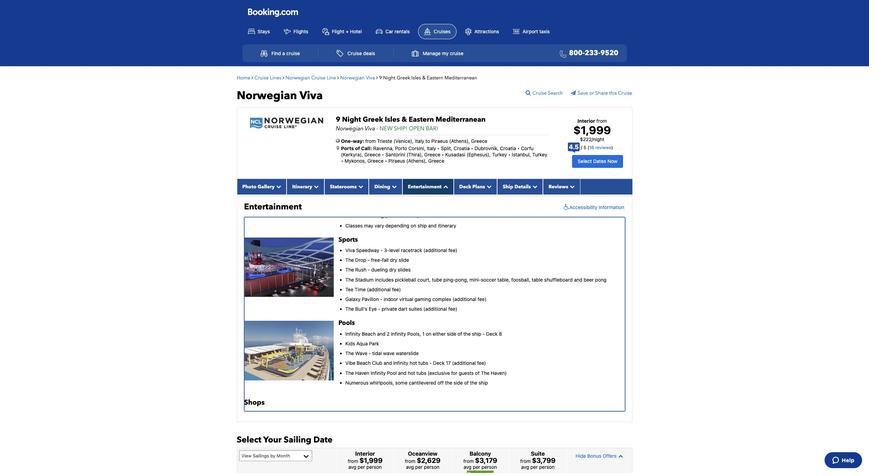 Task type: describe. For each thing, give the bounding box(es) containing it.
tubs for -
[[419, 361, 429, 366]]

save
[[578, 90, 589, 96]]

numerous whirlpools, some cantilevered off the side of the ship
[[346, 380, 488, 386]]

accessibility
[[570, 204, 598, 210]]

staterooms
[[330, 184, 357, 190]]

eye
[[369, 306, 377, 312]]

cruise left line
[[312, 74, 326, 81]]

to
[[426, 138, 430, 144]]

2 vertical spatial ship
[[479, 380, 488, 386]]

the for the rush - dueling dry slides
[[346, 267, 354, 273]]

car rentals
[[386, 28, 410, 34]]

2 horizontal spatial deck
[[487, 331, 498, 337]]

porto
[[395, 145, 407, 151]]

complex
[[433, 297, 452, 302]]

the for the wave - tidal wave waterslide
[[346, 351, 354, 357]]

bonus
[[588, 453, 602, 459]]

norwegian cruise line
[[286, 74, 336, 81]]

accessibility information link
[[562, 204, 625, 211]]

fee) down 'complex' on the bottom
[[449, 306, 458, 312]]

per for $1,999
[[358, 465, 365, 471]]

0 vertical spatial italy
[[415, 138, 425, 144]]

paper plane image
[[572, 91, 578, 95]]

& for 9 night greek isles & eastern mediterranean
[[423, 74, 426, 81]]

3-
[[384, 248, 390, 253]]

• up (ephesus),
[[471, 145, 474, 151]]

norwegian viva main content
[[234, 70, 636, 474]]

chevron down image for photo gallery
[[275, 184, 281, 189]]

(additional down includes
[[367, 287, 391, 293]]

fee) down the stadium  includes pickleball court, tube ping-pong, mini-soccer table, foosball, table shuffleboard and beer pong
[[478, 297, 487, 302]]

stays
[[258, 28, 270, 34]]

offers
[[603, 453, 617, 459]]

0 vertical spatial piraeus
[[432, 138, 448, 144]]

personal
[[346, 213, 365, 219]]

the for the stadium  includes pickleball court, tube ping-pong, mini-soccer table, foosball, table shuffleboard and beer pong
[[346, 277, 354, 283]]

- left 8
[[483, 331, 485, 337]]

ports
[[341, 145, 354, 151]]

beer
[[584, 277, 594, 283]]

chevron down image for reviews
[[569, 184, 575, 189]]

manage my cruise
[[423, 50, 464, 56]]

the haven infinity pool and hot tubs (exclusive for guests of the haven)
[[346, 370, 507, 376]]

shops
[[244, 398, 265, 408]]

photo
[[243, 184, 257, 190]]

tee
[[346, 287, 354, 293]]

from for oceanview from $2,629 avg per person
[[405, 459, 416, 465]]

- left tidal
[[369, 351, 371, 357]]

infinity down club
[[371, 370, 386, 376]]

1 vertical spatial side
[[454, 380, 463, 386]]

training
[[366, 213, 384, 219]]

greek for 9 night greek isles & eastern mediterranean
[[397, 74, 411, 81]]

accessibility information
[[570, 204, 625, 210]]

the down guests
[[470, 380, 478, 386]]

find
[[272, 50, 281, 56]]

and left beer
[[574, 277, 583, 283]]

0 vertical spatial (athens),
[[450, 138, 470, 144]]

avg for $3,179
[[464, 465, 472, 471]]

+
[[346, 28, 349, 34]]

the rush - dueling dry slides
[[346, 267, 411, 273]]

- inside 9 night greek isles & eastern mediterranean norwegian viva - new ship! open bar!
[[377, 125, 379, 132]]

1 croatia from the left
[[454, 145, 470, 151]]

ravenna,
[[374, 145, 394, 151]]

1 turkey from the left
[[492, 152, 507, 158]]

greece down ravenna,
[[368, 158, 384, 164]]

- up the haven infinity pool and hot tubs (exclusive for guests of the haven) at bottom
[[430, 361, 432, 366]]

• left istanbul,
[[509, 152, 511, 158]]

avg for $1,999
[[349, 465, 357, 471]]

oceanview
[[408, 451, 438, 457]]

mykonos,
[[345, 158, 366, 164]]

norwegian inside 9 night greek isles & eastern mediterranean norwegian viva - new ship! open bar!
[[336, 125, 364, 132]]

and left 2
[[377, 331, 386, 337]]

soccer
[[481, 277, 497, 283]]

eastern for 9 night greek isles & eastern mediterranean
[[427, 74, 444, 81]]

the right off
[[445, 380, 453, 386]]

- right rush
[[368, 267, 370, 273]]

)
[[612, 145, 614, 150]]

globe image
[[336, 138, 340, 143]]

angle right image for home
[[252, 75, 253, 80]]

reviews button
[[543, 179, 581, 195]]

map marker image
[[337, 146, 340, 151]]

flights link
[[278, 24, 314, 39]]

chevron up image
[[617, 454, 624, 459]]

flights
[[294, 28, 309, 34]]

9520
[[601, 48, 619, 58]]

from for interior from $1,999 $222 / night
[[597, 118, 607, 124]]

manage
[[423, 50, 441, 56]]

infinity up kids
[[346, 331, 361, 337]]

corsini,
[[409, 145, 426, 151]]

hide
[[576, 453, 586, 459]]

the for the bull's eye - private dart suites (additional fee)
[[346, 306, 354, 312]]

norwegian right lines
[[286, 74, 310, 81]]

line
[[327, 74, 336, 81]]

from for interior from $1,999 avg per person
[[348, 459, 358, 465]]

night for 9 night greek isles & eastern mediterranean norwegian viva - new ship! open bar!
[[342, 115, 361, 124]]

santorini (thira), greece • kusadasi (ephesus), turkey • istanbul, turkey • mykonos, greece • piraeus (athens), greece
[[341, 152, 548, 164]]

pool
[[387, 370, 397, 376]]

cruise for cruise lines
[[255, 74, 269, 81]]

cruise right this
[[619, 90, 633, 96]]

one-way: from trieste (venice), italy to piraeus (athens), greece
[[341, 138, 488, 144]]

view sailings by month link
[[239, 451, 312, 462]]

4.5
[[569, 143, 579, 151]]

the bull's eye - private dart suites (additional fee)
[[346, 306, 458, 312]]

wave
[[356, 351, 368, 357]]

chevron down image for ship details
[[531, 184, 538, 189]]

norwegian cruise line image
[[249, 117, 324, 129]]

fall
[[382, 257, 389, 263]]

search
[[548, 90, 563, 96]]

norwegian down cruise lines link
[[237, 88, 297, 103]]

mediterranean for 9 night greek isles & eastern mediterranean
[[445, 74, 478, 81]]

split,
[[441, 145, 453, 151]]

of right "either"
[[458, 331, 462, 337]]

fee) down itinerary
[[449, 248, 458, 253]]

233-
[[585, 48, 601, 58]]

greece up dubrovnik,
[[472, 138, 488, 144]]

itinerary button
[[287, 179, 325, 195]]

slide
[[399, 257, 409, 263]]

deals
[[363, 50, 375, 56]]

• down santorini
[[385, 158, 387, 164]]

0 horizontal spatial norwegian viva
[[237, 88, 323, 103]]

aqua
[[357, 341, 368, 347]]

taxis
[[540, 28, 550, 34]]

(ephesus),
[[467, 152, 491, 158]]

kids
[[346, 341, 355, 347]]

greek for 9 night greek isles & eastern mediterranean norwegian viva - new ship! open bar!
[[363, 115, 383, 124]]

the left haven)
[[481, 370, 490, 376]]

the right "either"
[[464, 331, 471, 337]]

per for $3,799
[[531, 465, 538, 471]]

deck inside deck plans dropdown button
[[460, 184, 472, 190]]

cruise deals
[[348, 50, 375, 56]]

(additional down pong,
[[453, 297, 477, 302]]

ports of call:
[[341, 145, 372, 151]]

viva down "sports"
[[346, 248, 355, 253]]

interior from $1,999 avg per person
[[348, 451, 383, 471]]

$2,629
[[417, 457, 441, 465]]

share
[[596, 90, 608, 96]]

• down (kerkyra),
[[341, 158, 344, 164]]

infinity down waterslide
[[394, 361, 409, 366]]

free-
[[371, 257, 382, 263]]

of down way:
[[355, 145, 360, 151]]

viva down norwegian cruise line link at the top left
[[300, 88, 323, 103]]

travel menu navigation
[[243, 44, 627, 62]]

stays link
[[243, 24, 276, 39]]

cruise lines
[[255, 74, 282, 81]]

beach for vibe
[[357, 361, 371, 366]]

foosball,
[[512, 277, 531, 283]]

photo gallery
[[243, 184, 275, 190]]

800-233-9520
[[570, 48, 619, 58]]

(additional up guests
[[452, 361, 476, 366]]

by
[[271, 453, 276, 459]]

per for $3,179
[[473, 465, 481, 471]]

person for $1,999
[[367, 465, 382, 471]]

or
[[590, 90, 595, 96]]

of down guests
[[465, 380, 469, 386]]

(athens), inside santorini (thira), greece • kusadasi (ephesus), turkey • istanbul, turkey • mykonos, greece • piraeus (athens), greece
[[407, 158, 427, 164]]

table
[[532, 277, 543, 283]]

the wave - tidal wave waterslide
[[346, 351, 419, 357]]

one-
[[341, 138, 353, 144]]

night
[[594, 136, 605, 142]]

mediterranean for 9 night greek isles & eastern mediterranean norwegian viva - new ship! open bar!
[[436, 115, 486, 124]]

person for $2,629
[[424, 465, 440, 471]]

tube
[[432, 277, 442, 283]]

viva speedway - 3-level racetrack (additional fee)
[[346, 248, 458, 253]]

corfu (kerkyra), greece
[[341, 145, 534, 158]]

hot for and
[[408, 370, 415, 376]]

5
[[584, 145, 587, 150]]

cruise lines link
[[255, 74, 282, 81]]

wheelchair image
[[562, 204, 570, 211]]

cruises link
[[418, 24, 457, 39]]

and down wave
[[384, 361, 392, 366]]

entertainment inside dropdown button
[[408, 184, 442, 190]]

airport taxis
[[523, 28, 550, 34]]

of right guests
[[475, 370, 480, 376]]

flight + hotel link
[[317, 24, 368, 39]]

balcony
[[470, 451, 491, 457]]

• down ravenna, porto corsini, italy • split, croatia • dubrovnik, croatia •
[[442, 152, 444, 158]]

select          dates now link
[[573, 155, 624, 168]]

& for 9 night greek isles & eastern mediterranean norwegian viva - new ship! open bar!
[[402, 115, 407, 124]]

virtual
[[400, 297, 414, 302]]

tubs for (exclusive
[[417, 370, 427, 376]]

/ inside interior from $1,999 $222 / night
[[592, 136, 594, 142]]

(additional down 'complex' on the bottom
[[424, 306, 447, 312]]

information
[[599, 204, 625, 210]]

angle right image for cruise lines
[[283, 75, 285, 80]]

chevron down image for dining
[[391, 184, 397, 189]]



Task type: locate. For each thing, give the bounding box(es) containing it.
eastern
[[427, 74, 444, 81], [409, 115, 434, 124]]

2 croatia from the left
[[500, 145, 517, 151]]

rentals
[[395, 28, 410, 34]]

1 horizontal spatial $1,999
[[574, 124, 612, 137]]

tubs up the haven infinity pool and hot tubs (exclusive for guests of the haven) at bottom
[[419, 361, 429, 366]]

either
[[433, 331, 446, 337]]

tee time (additional fee)
[[346, 287, 401, 293]]

avg down the oceanview
[[406, 465, 414, 471]]

$1,999 for interior from $1,999 $222 / night
[[574, 124, 612, 137]]

0 horizontal spatial on
[[411, 223, 417, 229]]

1 vertical spatial ship
[[472, 331, 482, 337]]

avg for $3,799
[[522, 465, 530, 471]]

tubs up cantilevered
[[417, 370, 427, 376]]

dining button
[[369, 179, 403, 195]]

/ inside 4.5 / 5 ( 16 reviews )
[[581, 145, 583, 150]]

1 horizontal spatial select
[[578, 158, 592, 164]]

angle right image down cruise deals link on the left
[[376, 75, 378, 80]]

3 per from the left
[[473, 465, 481, 471]]

-
[[377, 125, 379, 132], [381, 248, 383, 253], [368, 257, 370, 263], [368, 267, 370, 273], [381, 297, 383, 302], [378, 306, 381, 312], [483, 331, 485, 337], [369, 351, 371, 357], [430, 361, 432, 366]]

piraeus up ravenna, porto corsini, italy • split, croatia • dubrovnik, croatia •
[[432, 138, 448, 144]]

per inside suite from $3,799 avg per person
[[531, 465, 538, 471]]

select          dates now
[[578, 158, 618, 164]]

ship details
[[503, 184, 531, 190]]

9 up globe icon
[[336, 115, 341, 124]]

isles down travel menu navigation
[[412, 74, 421, 81]]

4 per from the left
[[531, 465, 538, 471]]

from down balcony
[[464, 459, 474, 465]]

includes
[[375, 277, 394, 283]]

• down ravenna,
[[382, 152, 384, 158]]

angle right image right 'home'
[[252, 75, 253, 80]]

1 horizontal spatial chevron down image
[[357, 184, 364, 189]]

corfu
[[521, 145, 534, 151]]

1 cruise from the left
[[287, 50, 300, 56]]

turkey
[[492, 152, 507, 158], [533, 152, 548, 158]]

haven
[[356, 370, 370, 376]]

beach for infinity
[[362, 331, 376, 337]]

(additional right "racetrack"
[[424, 248, 447, 253]]

italy down the to
[[427, 145, 436, 151]]

bar!
[[426, 125, 439, 132]]

person inside oceanview from $2,629 avg per person
[[424, 465, 440, 471]]

recommended image
[[467, 471, 494, 474]]

from down interior in the left bottom of the page
[[348, 459, 358, 465]]

select for select          dates now
[[578, 158, 592, 164]]

norwegian viva right angle right image
[[340, 74, 375, 81]]

•
[[438, 145, 440, 151], [471, 145, 474, 151], [518, 145, 520, 151], [382, 152, 384, 158], [442, 152, 444, 158], [509, 152, 511, 158], [341, 158, 344, 164], [385, 158, 387, 164]]

on right 'depending'
[[411, 223, 417, 229]]

0 horizontal spatial $1,999
[[360, 457, 383, 465]]

1 horizontal spatial entertainment
[[408, 184, 442, 190]]

ravenna, porto corsini, italy • split, croatia • dubrovnik, croatia •
[[374, 145, 520, 151]]

1 vertical spatial night
[[342, 115, 361, 124]]

0 vertical spatial tubs
[[419, 361, 429, 366]]

isles for 9 night greek isles & eastern mediterranean
[[412, 74, 421, 81]]

cruise inside dropdown button
[[450, 50, 464, 56]]

dry
[[390, 257, 398, 263], [389, 267, 397, 273]]

the for the haven infinity pool and hot tubs (exclusive for guests of the haven)
[[346, 370, 354, 376]]

park
[[369, 341, 379, 347]]

sailing
[[284, 435, 312, 446]]

per down suite
[[531, 465, 538, 471]]

1 vertical spatial on
[[426, 331, 432, 337]]

chevron down image left itinerary
[[275, 184, 281, 189]]

per up recommended image
[[473, 465, 481, 471]]

avg inside interior from $1,999 avg per person
[[349, 465, 357, 471]]

now
[[608, 158, 618, 164]]

per inside balcony from $3,179 avg per person
[[473, 465, 481, 471]]

suite from $3,799 avg per person
[[521, 451, 556, 471]]

cruise
[[287, 50, 300, 56], [450, 50, 464, 56]]

0 horizontal spatial /
[[581, 145, 583, 150]]

0 vertical spatial on
[[411, 223, 417, 229]]

of
[[355, 145, 360, 151], [458, 331, 462, 337], [475, 370, 480, 376], [465, 380, 469, 386]]

(additional
[[386, 213, 409, 219], [424, 248, 447, 253], [367, 287, 391, 293], [453, 297, 477, 302], [424, 306, 447, 312], [452, 361, 476, 366]]

9 for 9 night greek isles & eastern mediterranean norwegian viva - new ship! open bar!
[[336, 115, 341, 124]]

chevron down image for deck plans
[[485, 184, 492, 189]]

1 vertical spatial deck
[[487, 331, 498, 337]]

croatia up kusadasi at the top right
[[454, 145, 470, 151]]

3 chevron down image from the left
[[531, 184, 538, 189]]

1 horizontal spatial italy
[[427, 145, 436, 151]]

oceanview from $2,629 avg per person
[[405, 451, 441, 471]]

- left 3- on the left bottom of page
[[381, 248, 383, 253]]

1 chevron down image from the left
[[275, 184, 281, 189]]

cruise left search
[[533, 90, 547, 96]]

find a cruise
[[272, 50, 300, 56]]

1 vertical spatial dry
[[389, 267, 397, 273]]

- right eye
[[378, 306, 381, 312]]

viva
[[366, 74, 375, 81], [300, 88, 323, 103], [365, 125, 375, 132], [346, 248, 355, 253]]

& inside 9 night greek isles & eastern mediterranean norwegian viva - new ship! open bar!
[[402, 115, 407, 124]]

off
[[438, 380, 444, 386]]

personal training (additional fee)
[[346, 213, 419, 219]]

attractions
[[475, 28, 499, 34]]

dubrovnik,
[[475, 145, 499, 151]]

1 vertical spatial mediterranean
[[436, 115, 486, 124]]

entertainment down gallery
[[244, 201, 302, 213]]

1 vertical spatial italy
[[427, 145, 436, 151]]

0 horizontal spatial isles
[[385, 115, 400, 124]]

0 vertical spatial $1,999
[[574, 124, 612, 137]]

1 vertical spatial norwegian viva
[[237, 88, 323, 103]]

from for balcony from $3,179 avg per person
[[464, 459, 474, 465]]

• up istanbul,
[[518, 145, 520, 151]]

trieste
[[377, 138, 393, 144]]

1 horizontal spatial piraeus
[[432, 138, 448, 144]]

ship
[[418, 223, 427, 229], [472, 331, 482, 337], [479, 380, 488, 386]]

from inside interior from $1,999 avg per person
[[348, 459, 358, 465]]

2 chevron down image from the left
[[485, 184, 492, 189]]

pools,
[[408, 331, 421, 337]]

9 right norwegian viva link on the top
[[379, 74, 382, 81]]

0 horizontal spatial entertainment
[[244, 201, 302, 213]]

0 vertical spatial isles
[[412, 74, 421, 81]]

chevron down image inside the photo gallery dropdown button
[[275, 184, 281, 189]]

the left drop at bottom
[[346, 257, 354, 263]]

norwegian viva link
[[340, 74, 376, 81]]

(additional up 'depending'
[[386, 213, 409, 219]]

infinity
[[346, 331, 361, 337], [391, 331, 406, 337], [394, 361, 409, 366], [371, 370, 386, 376]]

from inside suite from $3,799 avg per person
[[521, 459, 531, 465]]

0 vertical spatial eastern
[[427, 74, 444, 81]]

4 person from the left
[[540, 465, 555, 471]]

0 vertical spatial hot
[[410, 361, 417, 366]]

from inside oceanview from $2,629 avg per person
[[405, 459, 416, 465]]

2 angle right image from the left
[[283, 75, 285, 80]]

chevron down image left the staterooms
[[312, 184, 319, 189]]

night
[[383, 74, 396, 81], [342, 115, 361, 124]]

1 horizontal spatial deck
[[460, 184, 472, 190]]

cruise
[[348, 50, 362, 56], [255, 74, 269, 81], [312, 74, 326, 81], [533, 90, 547, 96], [619, 90, 633, 96]]

fee) up classes may vary depending on ship and itinerary
[[411, 213, 419, 219]]

the for the drop - free-fall dry slide
[[346, 257, 354, 263]]

0 vertical spatial beach
[[362, 331, 376, 337]]

angle right image
[[337, 75, 339, 80]]

1 vertical spatial beach
[[357, 361, 371, 366]]

greek inside 9 night greek isles & eastern mediterranean norwegian viva - new ship! open bar!
[[363, 115, 383, 124]]

ship
[[503, 184, 514, 190]]

0 vertical spatial dry
[[390, 257, 398, 263]]

numerous
[[346, 380, 369, 386]]

staterooms button
[[325, 179, 369, 195]]

view
[[242, 453, 252, 459]]

court,
[[418, 277, 431, 283]]

entertainment
[[408, 184, 442, 190], [244, 201, 302, 213]]

1 vertical spatial isles
[[385, 115, 400, 124]]

itinerary
[[438, 223, 457, 229]]

0 horizontal spatial greek
[[363, 115, 383, 124]]

flight + hotel
[[332, 28, 362, 34]]

1 vertical spatial greek
[[363, 115, 383, 124]]

(athens), down the (thira),
[[407, 158, 427, 164]]

0 vertical spatial 9
[[379, 74, 382, 81]]

eastern up open
[[409, 115, 434, 124]]

greek
[[397, 74, 411, 81], [363, 115, 383, 124]]

0 horizontal spatial italy
[[415, 138, 425, 144]]

2 chevron down image from the left
[[357, 184, 364, 189]]

the down 'vibe'
[[346, 370, 354, 376]]

1 horizontal spatial night
[[383, 74, 396, 81]]

0 horizontal spatial angle right image
[[252, 75, 253, 80]]

2 per from the left
[[416, 465, 423, 471]]

person inside interior from $1,999 avg per person
[[367, 465, 382, 471]]

person inside balcony from $3,179 avg per person
[[482, 465, 497, 471]]

cruise inside cruise deals link
[[348, 50, 362, 56]]

eastern down manage my cruise dropdown button
[[427, 74, 444, 81]]

1 horizontal spatial isles
[[412, 74, 421, 81]]

1 vertical spatial (athens),
[[407, 158, 427, 164]]

cruise for cruise search
[[533, 90, 547, 96]]

1 vertical spatial hot
[[408, 370, 415, 376]]

person for $3,179
[[482, 465, 497, 471]]

1 vertical spatial select
[[237, 435, 262, 446]]

this
[[610, 90, 617, 96]]

0 vertical spatial mediterranean
[[445, 74, 478, 81]]

$1,999 for interior from $1,999 avg per person
[[360, 457, 383, 465]]

greece down the to
[[425, 152, 441, 158]]

1 chevron down image from the left
[[312, 184, 319, 189]]

the stadium  includes pickleball court, tube ping-pong, mini-soccer table, foosball, table shuffleboard and beer pong
[[346, 277, 607, 283]]

2 avg from the left
[[406, 465, 414, 471]]

0 vertical spatial &
[[423, 74, 426, 81]]

& down manage
[[423, 74, 426, 81]]

per inside interior from $1,999 avg per person
[[358, 465, 365, 471]]

1 horizontal spatial /
[[592, 136, 594, 142]]

cantilevered
[[409, 380, 437, 386]]

2 person from the left
[[424, 465, 440, 471]]

1 horizontal spatial on
[[426, 331, 432, 337]]

1 horizontal spatial norwegian viva
[[340, 74, 375, 81]]

kids aqua park
[[346, 341, 379, 347]]

deck left 17
[[433, 361, 445, 366]]

mediterranean inside 9 night greek isles & eastern mediterranean norwegian viva - new ship! open bar!
[[436, 115, 486, 124]]

1 horizontal spatial &
[[423, 74, 426, 81]]

1 vertical spatial piraeus
[[389, 158, 405, 164]]

car
[[386, 28, 394, 34]]

chevron down image
[[312, 184, 319, 189], [485, 184, 492, 189], [531, 184, 538, 189], [569, 184, 575, 189]]

0 vertical spatial ship
[[418, 223, 427, 229]]

2 horizontal spatial chevron down image
[[391, 184, 397, 189]]

0 vertical spatial norwegian viva
[[340, 74, 375, 81]]

the down galaxy
[[346, 306, 354, 312]]

3 avg from the left
[[464, 465, 472, 471]]

viva down deals
[[366, 74, 375, 81]]

0 horizontal spatial chevron down image
[[275, 184, 281, 189]]

ship details button
[[498, 179, 543, 195]]

isles for 9 night greek isles & eastern mediterranean norwegian viva - new ship! open bar!
[[385, 115, 400, 124]]

0 horizontal spatial cruise
[[287, 50, 300, 56]]

beach up haven
[[357, 361, 371, 366]]

0 vertical spatial deck
[[460, 184, 472, 190]]

1 angle right image from the left
[[252, 75, 253, 80]]

club
[[372, 361, 383, 366]]

1 person from the left
[[367, 465, 382, 471]]

airport taxis link
[[508, 24, 556, 39]]

from
[[597, 118, 607, 124], [366, 138, 376, 144], [348, 459, 358, 465], [405, 459, 416, 465], [464, 459, 474, 465], [521, 459, 531, 465]]

racetrack
[[401, 248, 422, 253]]

private
[[382, 306, 397, 312]]

from inside balcony from $3,179 avg per person
[[464, 459, 474, 465]]

dry left the slides
[[389, 267, 397, 273]]

hot for infinity
[[410, 361, 417, 366]]

per inside oceanview from $2,629 avg per person
[[416, 465, 423, 471]]

chevron down image
[[275, 184, 281, 189], [357, 184, 364, 189], [391, 184, 397, 189]]

eastern inside 9 night greek isles & eastern mediterranean norwegian viva - new ship! open bar!
[[409, 115, 434, 124]]

per down interior in the left bottom of the page
[[358, 465, 365, 471]]

hide bonus offers
[[576, 453, 617, 459]]

4 chevron down image from the left
[[569, 184, 575, 189]]

galaxy
[[346, 297, 361, 302]]

9 for 9 night greek isles & eastern mediterranean
[[379, 74, 382, 81]]

booking.com home image
[[248, 8, 298, 17]]

per for $2,629
[[416, 465, 423, 471]]

tidal
[[373, 351, 382, 357]]

cruise for cruise deals
[[348, 50, 362, 56]]

norwegian cruise line link
[[286, 74, 336, 81]]

1 horizontal spatial greek
[[397, 74, 411, 81]]

avg inside suite from $3,799 avg per person
[[522, 465, 530, 471]]

chevron down image for staterooms
[[357, 184, 364, 189]]

itinerary
[[292, 184, 312, 190]]

save or share this cruise link
[[572, 90, 633, 96]]

0 horizontal spatial croatia
[[454, 145, 470, 151]]

chevron down image inside staterooms dropdown button
[[357, 184, 364, 189]]

chevron down image inside "ship details" dropdown button
[[531, 184, 538, 189]]

chevron down image inside dining dropdown button
[[391, 184, 397, 189]]

italy up corsini,
[[415, 138, 425, 144]]

3 angle right image from the left
[[376, 75, 378, 80]]

1 vertical spatial $1,999
[[360, 457, 383, 465]]

ping-
[[444, 277, 456, 283]]

$1,999 inside interior from $1,999 avg per person
[[360, 457, 383, 465]]

0 horizontal spatial 9
[[336, 115, 341, 124]]

0 vertical spatial greek
[[397, 74, 411, 81]]

person down interior in the left bottom of the page
[[367, 465, 382, 471]]

1 avg from the left
[[349, 465, 357, 471]]

avg up recommended image
[[464, 465, 472, 471]]

select up view
[[237, 435, 262, 446]]

cruise for manage my cruise
[[450, 50, 464, 56]]

person up recommended image
[[482, 465, 497, 471]]

chevron up image
[[442, 184, 449, 189]]

infinity right 2
[[391, 331, 406, 337]]

norwegian viva down lines
[[237, 88, 323, 103]]

0 horizontal spatial select
[[237, 435, 262, 446]]

person inside suite from $3,799 avg per person
[[540, 465, 555, 471]]

0 horizontal spatial &
[[402, 115, 407, 124]]

save or share this cruise
[[578, 90, 633, 96]]

1 horizontal spatial cruise
[[450, 50, 464, 56]]

800-233-9520 link
[[557, 48, 619, 58]]

person for $3,799
[[540, 465, 555, 471]]

0 horizontal spatial night
[[342, 115, 361, 124]]

- right drop at bottom
[[368, 257, 370, 263]]

1 vertical spatial entertainment
[[244, 201, 302, 213]]

chevron down image inside the itinerary dropdown button
[[312, 184, 319, 189]]

3 person from the left
[[482, 465, 497, 471]]

2 turkey from the left
[[533, 152, 548, 158]]

& up ship!
[[402, 115, 407, 124]]

0 vertical spatial /
[[592, 136, 594, 142]]

from for suite from $3,799 avg per person
[[521, 459, 531, 465]]

and left itinerary
[[429, 223, 437, 229]]

side down for
[[454, 380, 463, 386]]

the
[[464, 331, 471, 337], [445, 380, 453, 386], [470, 380, 478, 386]]

0 horizontal spatial (athens),
[[407, 158, 427, 164]]

open
[[409, 125, 425, 132]]

turkey down corfu
[[533, 152, 548, 158]]

person down suite
[[540, 465, 555, 471]]

chevron down image up personal training (additional fee)
[[391, 184, 397, 189]]

$222
[[580, 136, 592, 142]]

chevron down image for itinerary
[[312, 184, 319, 189]]

and up some
[[398, 370, 407, 376]]

avg down interior in the left bottom of the page
[[349, 465, 357, 471]]

0 vertical spatial side
[[447, 331, 457, 337]]

select for select your sailing date
[[237, 435, 262, 446]]

- left new
[[377, 125, 379, 132]]

greece
[[472, 138, 488, 144], [365, 152, 381, 158], [425, 152, 441, 158], [368, 158, 384, 164], [429, 158, 445, 164]]

2 cruise from the left
[[450, 50, 464, 56]]

0 vertical spatial entertainment
[[408, 184, 442, 190]]

1 horizontal spatial croatia
[[500, 145, 517, 151]]

angle right image for norwegian viva
[[376, 75, 378, 80]]

night up one-
[[342, 115, 361, 124]]

side right "either"
[[447, 331, 457, 337]]

1 vertical spatial eastern
[[409, 115, 434, 124]]

isles inside 9 night greek isles & eastern mediterranean norwegian viva - new ship! open bar!
[[385, 115, 400, 124]]

fee) up indoor
[[392, 287, 401, 293]]

2 vertical spatial deck
[[433, 361, 445, 366]]

angle right image right lines
[[283, 75, 285, 80]]

greece down corfu (kerkyra), greece
[[429, 158, 445, 164]]

avg left $3,799
[[522, 465, 530, 471]]

cruise right a
[[287, 50, 300, 56]]

entertainment down the (thira),
[[408, 184, 442, 190]]

from down the oceanview
[[405, 459, 416, 465]]

pavilion
[[362, 297, 379, 302]]

1 horizontal spatial (athens),
[[450, 138, 470, 144]]

pickleball
[[395, 277, 416, 283]]

2 horizontal spatial angle right image
[[376, 75, 378, 80]]

- left indoor
[[381, 297, 383, 302]]

home link
[[237, 74, 251, 81]]

from up call:
[[366, 138, 376, 144]]

from inside interior from $1,999 $222 / night
[[597, 118, 607, 124]]

select down the 5
[[578, 158, 592, 164]]

chevron down image inside 'reviews' dropdown button
[[569, 184, 575, 189]]

1 vertical spatial &
[[402, 115, 407, 124]]

vibe beach club and infinity hot tubs - deck 17 (additional fee)
[[346, 361, 486, 366]]

night for 9 night greek isles & eastern mediterranean
[[383, 74, 396, 81]]

0 horizontal spatial piraeus
[[389, 158, 405, 164]]

cruise left deals
[[348, 50, 362, 56]]

1 vertical spatial tubs
[[417, 370, 427, 376]]

0 vertical spatial night
[[383, 74, 396, 81]]

turkey down dubrovnik,
[[492, 152, 507, 158]]

4 avg from the left
[[522, 465, 530, 471]]

avg for $2,629
[[406, 465, 414, 471]]

viva inside 9 night greek isles & eastern mediterranean norwegian viva - new ship! open bar!
[[365, 125, 375, 132]]

1 per from the left
[[358, 465, 365, 471]]

night inside 9 night greek isles & eastern mediterranean norwegian viva - new ship! open bar!
[[342, 115, 361, 124]]

1 vertical spatial /
[[581, 145, 583, 150]]

chevron down image inside deck plans dropdown button
[[485, 184, 492, 189]]

800-
[[570, 48, 585, 58]]

sailings
[[253, 453, 269, 459]]

3 chevron down image from the left
[[391, 184, 397, 189]]

1 horizontal spatial angle right image
[[283, 75, 285, 80]]

avg inside balcony from $3,179 avg per person
[[464, 465, 472, 471]]

view sailings by month
[[242, 453, 290, 459]]

piraeus inside santorini (thira), greece • kusadasi (ephesus), turkey • istanbul, turkey • mykonos, greece • piraeus (athens), greece
[[389, 158, 405, 164]]

1 vertical spatial 9
[[336, 115, 341, 124]]

croatia
[[454, 145, 470, 151], [500, 145, 517, 151]]

galaxy pavilion - indoor virtual gaming complex (additional fee)
[[346, 297, 487, 302]]

0 horizontal spatial turkey
[[492, 152, 507, 158]]

cruise for find a cruise
[[287, 50, 300, 56]]

greece inside corfu (kerkyra), greece
[[365, 152, 381, 158]]

greece down call:
[[365, 152, 381, 158]]

0 vertical spatial select
[[578, 158, 592, 164]]

dry right fall
[[390, 257, 398, 263]]

angle right image
[[252, 75, 253, 80], [283, 75, 285, 80], [376, 75, 378, 80]]

kusadasi
[[446, 152, 466, 158]]

shuffleboard
[[545, 277, 573, 283]]

9 night greek isles & eastern mediterranean norwegian viva - new ship! open bar!
[[336, 115, 486, 132]]

norwegian right angle right image
[[340, 74, 365, 81]]

• left split,
[[438, 145, 440, 151]]

avg inside oceanview from $2,629 avg per person
[[406, 465, 414, 471]]

search image
[[526, 90, 533, 95]]

hot down vibe beach club and infinity hot tubs - deck 17 (additional fee)
[[408, 370, 415, 376]]

1 horizontal spatial turkey
[[533, 152, 548, 158]]

9 inside 9 night greek isles & eastern mediterranean norwegian viva - new ship! open bar!
[[336, 115, 341, 124]]

rush
[[356, 267, 367, 273]]

eastern for 9 night greek isles & eastern mediterranean norwegian viva - new ship! open bar!
[[409, 115, 434, 124]]

1 horizontal spatial 9
[[379, 74, 382, 81]]

fee) right 17
[[478, 361, 486, 366]]

per
[[358, 465, 365, 471], [416, 465, 423, 471], [473, 465, 481, 471], [531, 465, 538, 471]]

0 horizontal spatial deck
[[433, 361, 445, 366]]



Task type: vqa. For each thing, say whether or not it's contained in the screenshot.
rightmost at
no



